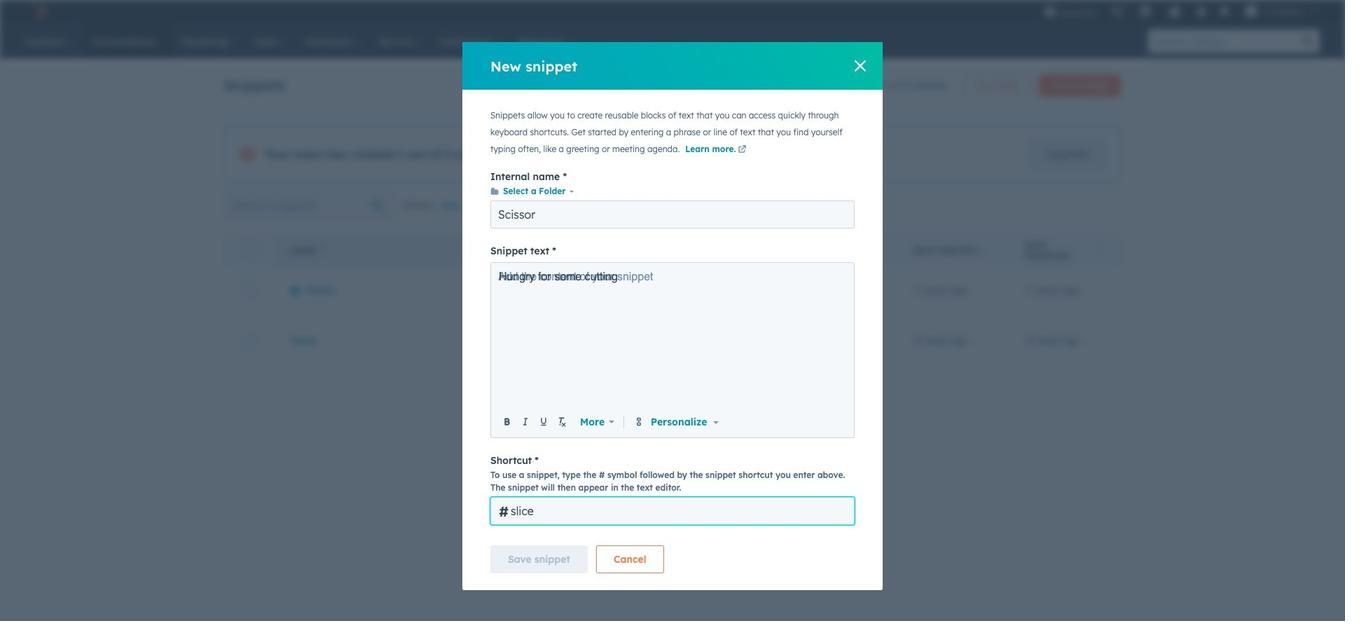Task type: vqa. For each thing, say whether or not it's contained in the screenshot.
Marketplaces image
yes



Task type: locate. For each thing, give the bounding box(es) containing it.
0 horizontal spatial press to sort. element
[[981, 245, 987, 257]]

2 press to sort. element from the left
[[1099, 245, 1104, 257]]

menu
[[1037, 0, 1329, 22]]

None text field
[[499, 269, 847, 409]]

jacob simon image
[[1245, 5, 1258, 18]]

dialog
[[463, 42, 883, 590]]

1 horizontal spatial press to sort. element
[[1099, 245, 1104, 257]]

link opens in a new window image
[[738, 146, 747, 154]]

link opens in a new window image
[[738, 144, 747, 156]]

ascending sort. press to sort descending. image
[[320, 245, 325, 254]]

Type a word to use as a shortcut text field
[[491, 497, 855, 525]]

banner
[[224, 70, 1121, 97]]

press to sort. element
[[981, 245, 987, 257], [1099, 245, 1104, 257]]



Task type: describe. For each thing, give the bounding box(es) containing it.
press to sort. image
[[1099, 245, 1104, 254]]

Give your snippet a name text field
[[491, 200, 855, 229]]

close image
[[855, 60, 866, 71]]

Search HubSpot search field
[[1149, 29, 1297, 53]]

Search search field
[[224, 191, 395, 219]]

marketplaces image
[[1140, 6, 1152, 19]]

1 press to sort. element from the left
[[981, 245, 987, 257]]

press to sort. image
[[981, 245, 987, 254]]

ascending sort. press to sort descending. element
[[320, 245, 325, 257]]



